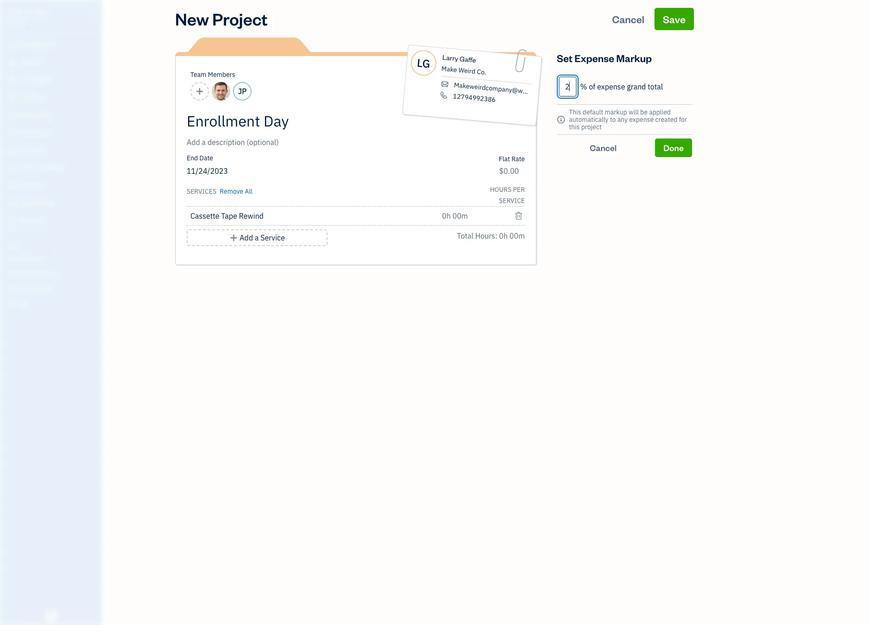 Task type: locate. For each thing, give the bounding box(es) containing it.
this default markup will be applied automatically to any expense created for this project
[[569, 108, 688, 131]]

be
[[641, 108, 648, 116]]

created
[[656, 115, 678, 124]]

total
[[457, 231, 474, 241]]

expense image
[[6, 128, 17, 138]]

flat
[[499, 155, 510, 163]]

add
[[240, 233, 253, 242]]

End date in  format text field
[[187, 166, 356, 176]]

applied
[[650, 108, 671, 116]]

weird
[[459, 66, 476, 76]]

0 vertical spatial cancel
[[612, 13, 645, 25]]

expense right any
[[630, 115, 654, 124]]

apps image
[[7, 240, 99, 248]]

this
[[569, 123, 580, 131]]

expense right of
[[598, 82, 626, 91]]

1 vertical spatial expense
[[630, 115, 654, 124]]

1 vertical spatial cancel button
[[557, 139, 650, 157]]

end
[[187, 154, 198, 162]]

set expense markup
[[557, 51, 652, 64]]

report image
[[6, 216, 17, 226]]

co.
[[477, 67, 487, 77]]

cancel button up markup
[[604, 8, 653, 30]]

turtle
[[7, 8, 34, 18]]

done button
[[656, 139, 693, 157]]

larry gaffe make weird co.
[[441, 53, 487, 77]]

add team member image
[[196, 86, 204, 97]]

flat rate
[[499, 155, 525, 163]]

hours per service
[[490, 185, 525, 205]]

1 vertical spatial cancel
[[590, 142, 617, 153]]

project
[[212, 8, 268, 30]]

cancel for the bottom cancel button
[[590, 142, 617, 153]]

team
[[191, 70, 207, 79]]

bank connections image
[[7, 285, 99, 292]]

total hours: 0h 00m
[[457, 231, 525, 241]]

default
[[583, 108, 604, 116]]

inc
[[36, 8, 49, 18]]

project
[[582, 123, 602, 131]]

cancel button down project
[[557, 139, 650, 157]]

0 vertical spatial expense
[[598, 82, 626, 91]]

chart image
[[6, 199, 17, 208]]

cancel up markup
[[612, 13, 645, 25]]

expense inside this default markup will be applied automatically to any expense created for this project
[[630, 115, 654, 124]]

% of expense grand total
[[581, 82, 663, 91]]

new project
[[175, 8, 268, 30]]

hours:
[[476, 231, 498, 241]]

automatically
[[569, 115, 609, 124]]

make
[[441, 64, 458, 74]]

a
[[255, 233, 259, 242]]

team members image
[[7, 255, 99, 262]]

tape
[[221, 211, 237, 221]]

settings image
[[7, 299, 99, 307]]

any
[[618, 115, 628, 124]]

estimate image
[[6, 76, 17, 85]]

remove project service image
[[515, 210, 523, 222]]

cancel
[[612, 13, 645, 25], [590, 142, 617, 153]]

cancel button
[[604, 8, 653, 30], [557, 139, 650, 157]]

save button
[[655, 8, 694, 30]]

jp
[[238, 87, 247, 96]]

expense
[[598, 82, 626, 91], [630, 115, 654, 124]]

0h 00m text field
[[442, 211, 469, 221]]

markup
[[605, 108, 628, 116]]

12794992386
[[453, 92, 496, 104]]

cancel down project
[[590, 142, 617, 153]]

%
[[581, 82, 588, 91]]

1 horizontal spatial expense
[[630, 115, 654, 124]]

info image
[[557, 114, 566, 125]]

gaffe
[[460, 54, 477, 64]]

client image
[[6, 58, 17, 67]]

all
[[245, 187, 253, 196]]

makeweirdcompany@weird.co
[[454, 81, 543, 97]]

timer image
[[6, 164, 17, 173]]

items and services image
[[7, 270, 99, 277]]

save
[[663, 13, 686, 25]]



Task type: vqa. For each thing, say whether or not it's contained in the screenshot.
the leftmost Jan
no



Task type: describe. For each thing, give the bounding box(es) containing it.
payment image
[[6, 111, 17, 120]]

cancel for top cancel button
[[612, 13, 645, 25]]

plus image
[[230, 232, 238, 243]]

expense
[[575, 51, 615, 64]]

team members
[[191, 70, 235, 79]]

of
[[589, 82, 596, 91]]

Amount (USD) text field
[[499, 166, 520, 176]]

freshbooks image
[[44, 611, 58, 622]]

for
[[679, 115, 688, 124]]

0 horizontal spatial expense
[[598, 82, 626, 91]]

remove
[[220, 187, 243, 196]]

this
[[569, 108, 582, 116]]

per
[[513, 185, 525, 194]]

markup
[[617, 51, 652, 64]]

envelope image
[[440, 80, 450, 88]]

lg
[[417, 55, 431, 71]]

Project Description text field
[[187, 137, 442, 148]]

owner
[[7, 19, 24, 25]]

total
[[648, 82, 663, 91]]

grand
[[627, 82, 646, 91]]

rate
[[512, 155, 525, 163]]

add a service button
[[187, 229, 328, 246]]

services remove all
[[187, 187, 253, 196]]

service
[[499, 197, 525, 205]]

project image
[[6, 146, 17, 155]]

add a service
[[240, 233, 285, 242]]

Project Name text field
[[187, 112, 442, 130]]

0h
[[499, 231, 508, 241]]

cassette tape rewind
[[191, 211, 264, 221]]

main element
[[0, 0, 125, 625]]

phone image
[[439, 91, 449, 99]]

new
[[175, 8, 209, 30]]

dashboard image
[[6, 40, 17, 50]]

0 text field
[[559, 76, 577, 97]]

money image
[[6, 181, 17, 191]]

remove all button
[[218, 184, 253, 197]]

members
[[208, 70, 235, 79]]

rewind
[[239, 211, 264, 221]]

larry
[[442, 53, 459, 63]]

invoice image
[[6, 93, 17, 102]]

end date
[[187, 154, 213, 162]]

to
[[610, 115, 616, 124]]

00m
[[510, 231, 525, 241]]

hours
[[490, 185, 512, 194]]

will
[[629, 108, 639, 116]]

0 vertical spatial cancel button
[[604, 8, 653, 30]]

date
[[200, 154, 213, 162]]

services
[[187, 187, 216, 196]]

set
[[557, 51, 573, 64]]

done
[[664, 142, 684, 153]]

service
[[261, 233, 285, 242]]

turtle inc owner
[[7, 8, 49, 25]]

cassette
[[191, 211, 220, 221]]



